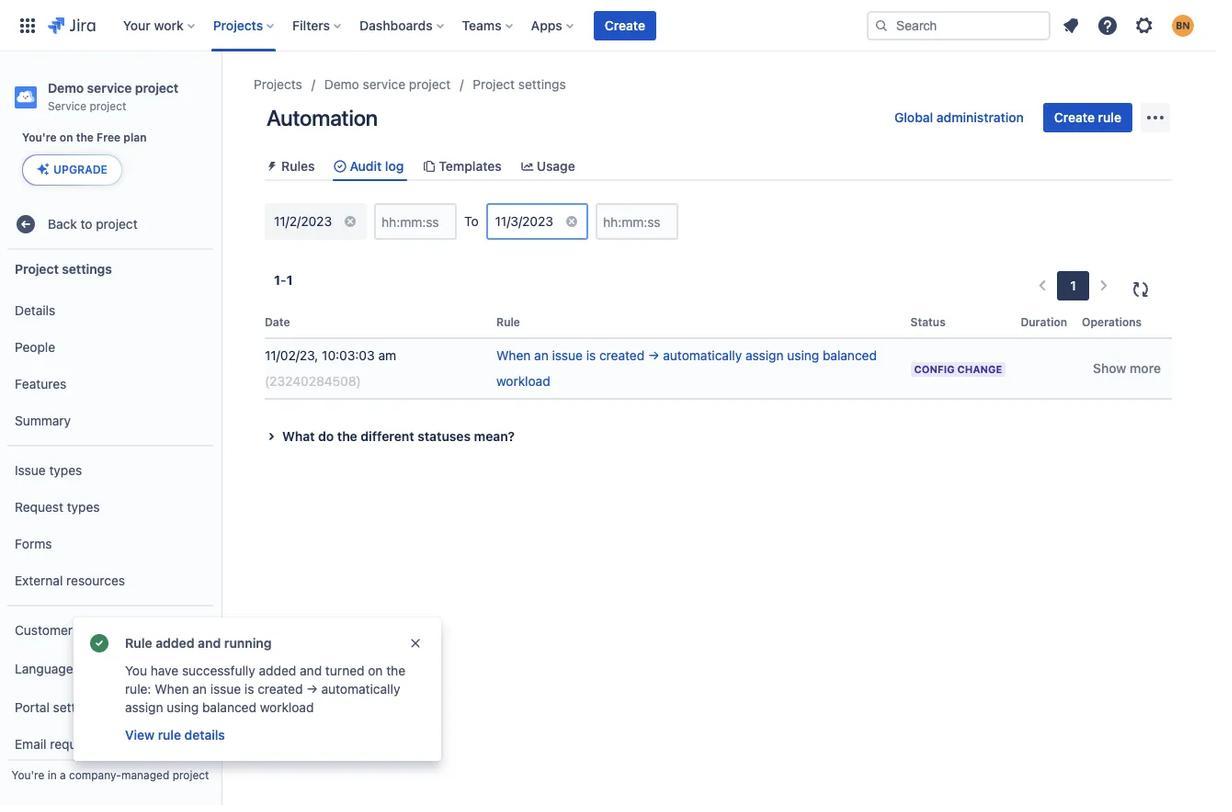 Task type: vqa. For each thing, say whether or not it's contained in the screenshot.
new within We're changing how automation usage will be measured in Jira Cloud These changes will take effect from November 1. Until then, you can preview your usage under the new packaging model.
no



Task type: locate. For each thing, give the bounding box(es) containing it.
1 vertical spatial when
[[155, 681, 189, 697]]

0 vertical spatial workload
[[497, 374, 551, 389]]

1 vertical spatial types
[[67, 499, 100, 515]]

using inside you have successfully added and turned on the rule: when an issue is created → automatically assign using balanced workload
[[167, 700, 199, 715]]

the inside "what do the different statuses mean?" dropdown button
[[337, 429, 358, 444]]

you're for you're on the free plan
[[22, 131, 57, 144]]

on down service
[[60, 131, 73, 144]]

to
[[81, 216, 92, 231]]

project up plan
[[135, 80, 179, 96]]

0 vertical spatial projects
[[213, 17, 263, 33]]

filters
[[293, 17, 330, 33]]

1 horizontal spatial the
[[337, 429, 358, 444]]

0 vertical spatial issue
[[552, 348, 583, 363]]

0 horizontal spatial created
[[258, 681, 303, 697]]

automatically up "what do the different statuses mean?" dropdown button in the bottom of the page
[[663, 348, 742, 363]]

demo up automation on the top left of page
[[324, 76, 359, 92]]

1 vertical spatial →
[[306, 681, 318, 697]]

2 group from the top
[[7, 445, 213, 605]]

your work
[[123, 17, 184, 33]]

upgrade
[[53, 163, 108, 177]]

added down running
[[259, 663, 296, 679]]

issue
[[552, 348, 583, 363], [210, 681, 241, 697]]

request types
[[15, 499, 100, 515]]

1 horizontal spatial created
[[600, 348, 645, 363]]

1 horizontal spatial workload
[[497, 374, 551, 389]]

project right to
[[96, 216, 138, 231]]

when inside you have successfully added and turned on the rule: when an issue is created → automatically assign using balanced workload
[[155, 681, 189, 697]]

demo service project
[[324, 76, 451, 92]]

you're down service
[[22, 131, 57, 144]]

3 group from the top
[[7, 605, 213, 806]]

1 horizontal spatial →
[[648, 348, 660, 363]]

managed
[[121, 769, 169, 783]]

1 horizontal spatial create
[[1055, 109, 1095, 125]]

what do the different statuses mean?
[[282, 429, 515, 444]]

group containing details
[[7, 287, 213, 445]]

request
[[15, 499, 63, 515]]

0 horizontal spatial workload
[[260, 700, 314, 715]]

forms link
[[7, 526, 213, 563]]

hh:mm:ss field left to
[[376, 205, 455, 238]]

0 vertical spatial rule
[[497, 316, 520, 329]]

1 horizontal spatial an
[[534, 348, 549, 363]]

0 vertical spatial added
[[156, 635, 195, 651]]

0 vertical spatial →
[[648, 348, 660, 363]]

types
[[49, 462, 82, 478], [67, 499, 100, 515]]

project settings
[[473, 76, 566, 92], [15, 261, 112, 276]]

service inside demo service project service project
[[87, 80, 132, 96]]

when up mean?
[[497, 348, 531, 363]]

project for demo service project
[[409, 76, 451, 92]]

1 inside button
[[1071, 278, 1077, 294]]

on inside you have successfully added and turned on the rule: when an issue is created → automatically assign using balanced workload
[[368, 663, 383, 679]]

1 horizontal spatial demo
[[324, 76, 359, 92]]

resources
[[66, 573, 125, 588]]

workload up mean?
[[497, 374, 551, 389]]

None text field
[[495, 213, 499, 231]]

1 vertical spatial created
[[258, 681, 303, 697]]

1 vertical spatial create
[[1055, 109, 1095, 125]]

requests
[[50, 736, 102, 752]]

portal settings link
[[7, 690, 213, 727]]

different
[[361, 429, 415, 444]]

1 vertical spatial rule
[[158, 727, 181, 743]]

demo up service
[[48, 80, 84, 96]]

1 group from the top
[[7, 287, 213, 445]]

date
[[265, 316, 290, 329]]

types right issue
[[49, 462, 82, 478]]

tab list
[[258, 151, 1180, 181]]

→ inside when an issue is created → automatically assign using balanced workload
[[648, 348, 660, 363]]

projects link
[[254, 74, 302, 96]]

settings
[[519, 76, 566, 92], [62, 261, 112, 276], [53, 699, 101, 715]]

0 horizontal spatial project
[[15, 261, 59, 276]]

issue
[[15, 462, 46, 478]]

1 vertical spatial projects
[[254, 76, 302, 92]]

0 horizontal spatial is
[[245, 681, 254, 697]]

0 horizontal spatial an
[[193, 681, 207, 697]]

on
[[60, 131, 73, 144], [368, 663, 383, 679]]

apps button
[[526, 11, 581, 40]]

settings down the apps
[[519, 76, 566, 92]]

project down details
[[173, 769, 209, 783]]

back to project
[[48, 216, 138, 231]]

when
[[497, 348, 531, 363], [155, 681, 189, 697]]

0 vertical spatial rule
[[1099, 109, 1122, 125]]

primary element
[[11, 0, 867, 51]]

demo for demo service project service project
[[48, 80, 84, 96]]

is
[[586, 348, 596, 363], [245, 681, 254, 697]]

project down primary element
[[409, 76, 451, 92]]

created inside you have successfully added and turned on the rule: when an issue is created → automatically assign using balanced workload
[[258, 681, 303, 697]]

1 horizontal spatial project
[[473, 76, 515, 92]]

settings image
[[1134, 14, 1156, 36]]

issue inside you have successfully added and turned on the rule: when an issue is created → automatically assign using balanced workload
[[210, 681, 241, 697]]

projects inside "popup button"
[[213, 17, 263, 33]]

0 horizontal spatial →
[[306, 681, 318, 697]]

→
[[648, 348, 660, 363], [306, 681, 318, 697]]

0 horizontal spatial create
[[605, 17, 646, 33]]

0 horizontal spatial the
[[76, 131, 94, 144]]

features link
[[7, 366, 213, 403]]

when down have
[[155, 681, 189, 697]]

1 vertical spatial you're
[[12, 769, 44, 783]]

dismiss image
[[408, 636, 423, 651]]

-
[[281, 272, 286, 288]]

projects button
[[208, 11, 282, 40]]

1 horizontal spatial service
[[363, 76, 406, 92]]

0 vertical spatial an
[[534, 348, 549, 363]]

1 horizontal spatial and
[[300, 663, 322, 679]]

workload inside you have successfully added and turned on the rule: when an issue is created → automatically assign using balanced workload
[[260, 700, 314, 715]]

projects up automation on the top left of page
[[254, 76, 302, 92]]

hh:mm:ss field right clear image
[[598, 205, 677, 238]]

0 horizontal spatial issue
[[210, 681, 241, 697]]

teams
[[462, 17, 502, 33]]

1 horizontal spatial added
[[259, 663, 296, 679]]

upgrade button
[[23, 155, 121, 185]]

1 horizontal spatial rule
[[1099, 109, 1122, 125]]

1 vertical spatial issue
[[210, 681, 241, 697]]

(23240284508)
[[265, 374, 361, 389]]

0 vertical spatial settings
[[519, 76, 566, 92]]

1 horizontal spatial assign
[[746, 348, 784, 363]]

1 horizontal spatial hh:mm:ss field
[[598, 205, 677, 238]]

0 vertical spatial balanced
[[823, 348, 877, 363]]

added up have
[[156, 635, 195, 651]]

usage image
[[520, 159, 535, 173]]

create inside primary element
[[605, 17, 646, 33]]

1 horizontal spatial when
[[497, 348, 531, 363]]

demo for demo service project
[[324, 76, 359, 92]]

0 horizontal spatial when
[[155, 681, 189, 697]]

service down dashboards
[[363, 76, 406, 92]]

email requests
[[15, 736, 102, 752]]

group
[[7, 287, 213, 445], [7, 445, 213, 605], [7, 605, 213, 806]]

0 horizontal spatial service
[[87, 80, 132, 96]]

1 vertical spatial using
[[167, 700, 199, 715]]

filters button
[[287, 11, 349, 40]]

0 vertical spatial you're
[[22, 131, 57, 144]]

1 horizontal spatial rule
[[497, 316, 520, 329]]

the right do
[[337, 429, 358, 444]]

the for different
[[337, 429, 358, 444]]

audit
[[350, 158, 382, 174]]

automatically inside when an issue is created → automatically assign using balanced workload
[[663, 348, 742, 363]]

1 horizontal spatial project settings
[[473, 76, 566, 92]]

service up free
[[87, 80, 132, 96]]

project
[[473, 76, 515, 92], [15, 261, 59, 276]]

assign
[[746, 348, 784, 363], [125, 700, 163, 715]]

rule left 'actions' image
[[1099, 109, 1122, 125]]

1 vertical spatial workload
[[260, 700, 314, 715]]

2 vertical spatial settings
[[53, 699, 101, 715]]

1 horizontal spatial balanced
[[823, 348, 877, 363]]

create left 'actions' image
[[1055, 109, 1095, 125]]

statuses
[[418, 429, 471, 444]]

2 vertical spatial the
[[386, 663, 406, 679]]

0 vertical spatial project settings
[[473, 76, 566, 92]]

project
[[409, 76, 451, 92], [135, 80, 179, 96], [90, 99, 126, 113], [96, 216, 138, 231], [173, 769, 209, 783]]

jira image
[[48, 14, 95, 36], [48, 14, 95, 36]]

clear image
[[343, 214, 358, 229]]

forms
[[15, 536, 52, 551]]

balanced up details
[[202, 700, 257, 715]]

1 vertical spatial automatically
[[321, 681, 400, 697]]

rule for create
[[1099, 109, 1122, 125]]

and inside you have successfully added and turned on the rule: when an issue is created → automatically assign using balanced workload
[[300, 663, 322, 679]]

sidebar navigation image
[[200, 74, 241, 110]]

0 horizontal spatial automatically
[[321, 681, 400, 697]]

on right turned
[[368, 663, 383, 679]]

0 horizontal spatial on
[[60, 131, 73, 144]]

pagination element
[[1029, 271, 1119, 301]]

0 vertical spatial created
[[600, 348, 645, 363]]

settings for language support
[[53, 699, 101, 715]]

0 vertical spatial when
[[497, 348, 531, 363]]

1 vertical spatial balanced
[[202, 700, 257, 715]]

0 horizontal spatial assign
[[125, 700, 163, 715]]

→ inside you have successfully added and turned on the rule: when an issue is created → automatically assign using balanced workload
[[306, 681, 318, 697]]

projects right work on the left of the page
[[213, 17, 263, 33]]

None text field
[[274, 213, 278, 231]]

0 horizontal spatial rule
[[125, 635, 152, 651]]

banner containing your work
[[0, 0, 1217, 52]]

success image
[[88, 633, 110, 655]]

and up successfully
[[198, 635, 221, 651]]

workload
[[497, 374, 551, 389], [260, 700, 314, 715]]

request types link
[[7, 489, 213, 526]]

service for demo service project service project
[[87, 80, 132, 96]]

log
[[385, 158, 404, 174]]

0 horizontal spatial project settings
[[15, 261, 112, 276]]

1 vertical spatial on
[[368, 663, 383, 679]]

project up details
[[15, 261, 59, 276]]

0 horizontal spatial and
[[198, 635, 221, 651]]

added
[[156, 635, 195, 651], [259, 663, 296, 679]]

1 horizontal spatial is
[[586, 348, 596, 363]]

project up free
[[90, 99, 126, 113]]

1 vertical spatial rule
[[125, 635, 152, 651]]

1 horizontal spatial issue
[[552, 348, 583, 363]]

types right request
[[67, 499, 100, 515]]

global
[[895, 109, 934, 125]]

1 for 1
[[1071, 278, 1077, 294]]

0 vertical spatial automatically
[[663, 348, 742, 363]]

and left turned
[[300, 663, 322, 679]]

0 horizontal spatial demo
[[48, 80, 84, 96]]

1 horizontal spatial using
[[787, 348, 820, 363]]

the right turned
[[386, 663, 406, 679]]

0 vertical spatial create
[[605, 17, 646, 33]]

project down teams dropdown button
[[473, 76, 515, 92]]

you're left in
[[12, 769, 44, 783]]

details link
[[7, 292, 213, 329]]

1 vertical spatial and
[[300, 663, 322, 679]]

demo
[[324, 76, 359, 92], [48, 80, 84, 96]]

0 vertical spatial the
[[76, 131, 94, 144]]

0 horizontal spatial hh:mm:ss field
[[376, 205, 455, 238]]

create for create
[[605, 17, 646, 33]]

automatically down turned
[[321, 681, 400, 697]]

banner
[[0, 0, 1217, 52]]

1 vertical spatial an
[[193, 681, 207, 697]]

1 vertical spatial assign
[[125, 700, 163, 715]]

1
[[274, 272, 281, 288], [286, 272, 293, 288], [1071, 278, 1077, 294]]

2 horizontal spatial the
[[386, 663, 406, 679]]

you're on the free plan
[[22, 131, 147, 144]]

0 vertical spatial using
[[787, 348, 820, 363]]

1 vertical spatial added
[[259, 663, 296, 679]]

11/02/23, 10:03:03 am
[[265, 348, 397, 363]]

2 horizontal spatial 1
[[1071, 278, 1077, 294]]

1 horizontal spatial automatically
[[663, 348, 742, 363]]

0 horizontal spatial 1
[[274, 272, 281, 288]]

1 hh:mm:ss field from the left
[[376, 205, 455, 238]]

external
[[15, 573, 63, 588]]

10:03:03
[[322, 348, 375, 363]]

demo inside demo service project service project
[[48, 80, 84, 96]]

1 vertical spatial settings
[[62, 261, 112, 276]]

balanced inside you have successfully added and turned on the rule: when an issue is created → automatically assign using balanced workload
[[202, 700, 257, 715]]

the
[[76, 131, 94, 144], [337, 429, 358, 444], [386, 663, 406, 679]]

tab list containing rules
[[258, 151, 1180, 181]]

you're for you're in a company-managed project
[[12, 769, 44, 783]]

project settings down back
[[15, 261, 112, 276]]

hh:mm:ss field
[[376, 205, 455, 238], [598, 205, 677, 238]]

templates
[[439, 158, 502, 174]]

automatically inside you have successfully added and turned on the rule: when an issue is created → automatically assign using balanced workload
[[321, 681, 400, 697]]

0 vertical spatial assign
[[746, 348, 784, 363]]

details
[[15, 302, 55, 318]]

refresh log image
[[1130, 279, 1152, 301]]

0 vertical spatial types
[[49, 462, 82, 478]]

0 horizontal spatial balanced
[[202, 700, 257, 715]]

0 vertical spatial and
[[198, 635, 221, 651]]

11/2/2023
[[274, 214, 332, 229]]

back
[[48, 216, 77, 231]]

project for back to project
[[96, 216, 138, 231]]

settings up requests
[[53, 699, 101, 715]]

change
[[958, 363, 1003, 375]]

settings down to
[[62, 261, 112, 276]]

project settings down the apps
[[473, 76, 566, 92]]

settings inside group
[[53, 699, 101, 715]]

apps
[[531, 17, 563, 33]]

0 horizontal spatial using
[[167, 700, 199, 715]]

1 - 1
[[274, 272, 293, 288]]

0 vertical spatial is
[[586, 348, 596, 363]]

workload down running
[[260, 700, 314, 715]]

service for demo service project
[[363, 76, 406, 92]]

balanced
[[823, 348, 877, 363], [202, 700, 257, 715]]

the left free
[[76, 131, 94, 144]]

have
[[151, 663, 179, 679]]

balanced left config
[[823, 348, 877, 363]]

1 horizontal spatial on
[[368, 663, 383, 679]]

when an issue is created → automatically assign using balanced workload link
[[497, 348, 877, 389]]

rule right view
[[158, 727, 181, 743]]

0 horizontal spatial rule
[[158, 727, 181, 743]]

and
[[198, 635, 221, 651], [300, 663, 322, 679]]

1 vertical spatial the
[[337, 429, 358, 444]]

customer permissions
[[15, 622, 148, 638]]

projects for projects "popup button"
[[213, 17, 263, 33]]

create right apps dropdown button
[[605, 17, 646, 33]]

create for create rule
[[1055, 109, 1095, 125]]

1 vertical spatial is
[[245, 681, 254, 697]]



Task type: describe. For each thing, give the bounding box(es) containing it.
global administration link
[[884, 103, 1035, 132]]

project for demo service project service project
[[135, 80, 179, 96]]

in
[[48, 769, 57, 783]]

actions image
[[1145, 107, 1167, 129]]

demo service project service project
[[48, 80, 179, 113]]

rules image
[[265, 159, 280, 173]]

summary link
[[7, 403, 213, 440]]

what
[[282, 429, 315, 444]]

people link
[[7, 329, 213, 366]]

is inside you have successfully added and turned on the rule: when an issue is created → automatically assign using balanced workload
[[245, 681, 254, 697]]

administration
[[937, 109, 1024, 125]]

you
[[125, 663, 147, 679]]

config
[[915, 363, 955, 375]]

demo service project link
[[324, 74, 451, 96]]

an inside when an issue is created → automatically assign using balanced workload
[[534, 348, 549, 363]]

global administration
[[895, 109, 1024, 125]]

operations
[[1083, 316, 1142, 329]]

search image
[[875, 18, 889, 33]]

using inside when an issue is created → automatically assign using balanced workload
[[787, 348, 820, 363]]

2 hh:mm:ss field from the left
[[598, 205, 677, 238]]

permissions
[[76, 622, 148, 638]]

1 for 1 - 1
[[274, 272, 281, 288]]

rule for view
[[158, 727, 181, 743]]

projects for projects "link"
[[254, 76, 302, 92]]

free
[[97, 131, 121, 144]]

a
[[60, 769, 66, 783]]

language support link
[[7, 649, 213, 690]]

automation
[[267, 105, 378, 131]]

what do the different statuses mean? button
[[260, 426, 1173, 448]]

show more button
[[1083, 354, 1173, 384]]

issue inside when an issue is created → automatically assign using balanced workload
[[552, 348, 583, 363]]

create rule
[[1055, 109, 1122, 125]]

when an issue is created → automatically assign using balanced workload
[[497, 348, 877, 389]]

audit log image
[[333, 159, 348, 173]]

summary
[[15, 413, 71, 428]]

external resources link
[[7, 563, 213, 600]]

customer
[[15, 622, 73, 638]]

show
[[1094, 361, 1127, 376]]

1 vertical spatial project settings
[[15, 261, 112, 276]]

Search field
[[867, 11, 1051, 40]]

am
[[378, 348, 397, 363]]

duration
[[1021, 316, 1068, 329]]

rule for rule added and running
[[125, 635, 152, 651]]

portal settings
[[15, 699, 101, 715]]

teams button
[[457, 11, 520, 40]]

workload inside when an issue is created → automatically assign using balanced workload
[[497, 374, 551, 389]]

group containing issue types
[[7, 445, 213, 605]]

running
[[224, 635, 272, 651]]

is inside when an issue is created → automatically assign using balanced workload
[[586, 348, 596, 363]]

config change
[[915, 363, 1003, 375]]

show more
[[1094, 361, 1162, 376]]

your
[[123, 17, 151, 33]]

people
[[15, 339, 55, 355]]

types for request types
[[67, 499, 100, 515]]

rules
[[281, 158, 315, 174]]

1 button
[[1058, 271, 1090, 301]]

the inside you have successfully added and turned on the rule: when an issue is created → automatically assign using balanced workload
[[386, 663, 406, 679]]

view rule details button
[[123, 725, 227, 747]]

the for free
[[76, 131, 94, 144]]

expand image
[[260, 426, 282, 448]]

company-
[[69, 769, 121, 783]]

types for issue types
[[49, 462, 82, 478]]

to
[[465, 214, 479, 229]]

view
[[125, 727, 155, 743]]

mean?
[[474, 429, 515, 444]]

external resources
[[15, 573, 125, 588]]

an inside you have successfully added and turned on the rule: when an issue is created → automatically assign using balanced workload
[[193, 681, 207, 697]]

you're in a company-managed project
[[12, 769, 209, 783]]

0 horizontal spatial added
[[156, 635, 195, 651]]

created inside when an issue is created → automatically assign using balanced workload
[[600, 348, 645, 363]]

language support
[[15, 661, 123, 676]]

1 vertical spatial project
[[15, 261, 59, 276]]

email requests link
[[7, 727, 213, 763]]

0 vertical spatial project
[[473, 76, 515, 92]]

service
[[48, 99, 87, 113]]

more
[[1130, 361, 1162, 376]]

plan
[[124, 131, 147, 144]]

status
[[911, 316, 946, 329]]

when inside when an issue is created → automatically assign using balanced workload
[[497, 348, 531, 363]]

back to project link
[[7, 206, 213, 243]]

notifications image
[[1060, 14, 1082, 36]]

appswitcher icon image
[[17, 14, 39, 36]]

your profile and settings image
[[1173, 14, 1195, 36]]

create button
[[594, 11, 657, 40]]

details
[[185, 727, 225, 743]]

support
[[77, 661, 123, 676]]

assign inside you have successfully added and turned on the rule: when an issue is created → automatically assign using balanced workload
[[125, 700, 163, 715]]

1 horizontal spatial 1
[[286, 272, 293, 288]]

email
[[15, 736, 46, 752]]

issue types link
[[7, 452, 213, 489]]

0 vertical spatial on
[[60, 131, 73, 144]]

do
[[318, 429, 334, 444]]

help image
[[1097, 14, 1119, 36]]

rule for rule
[[497, 316, 520, 329]]

language
[[15, 661, 73, 676]]

project settings link
[[473, 74, 566, 96]]

create rule button
[[1044, 103, 1133, 132]]

added inside you have successfully added and turned on the rule: when an issue is created → automatically assign using balanced workload
[[259, 663, 296, 679]]

clear image
[[565, 214, 579, 229]]

assign inside when an issue is created → automatically assign using balanced workload
[[746, 348, 784, 363]]

successfully
[[182, 663, 255, 679]]

group containing customer permissions
[[7, 605, 213, 806]]

settings for demo service project
[[519, 76, 566, 92]]

customer permissions link
[[7, 612, 213, 649]]

rule:
[[125, 681, 151, 697]]

dashboards button
[[354, 11, 451, 40]]

templates image
[[422, 159, 437, 173]]

you have successfully added and turned on the rule: when an issue is created → automatically assign using balanced workload
[[125, 663, 406, 715]]

balanced inside when an issue is created → automatically assign using balanced workload
[[823, 348, 877, 363]]

11/3/2023
[[495, 214, 554, 229]]

turned
[[326, 663, 365, 679]]

usage
[[537, 158, 575, 174]]

11/02/23,
[[265, 348, 319, 363]]

issue types
[[15, 462, 82, 478]]

rule added and running
[[125, 635, 272, 651]]



